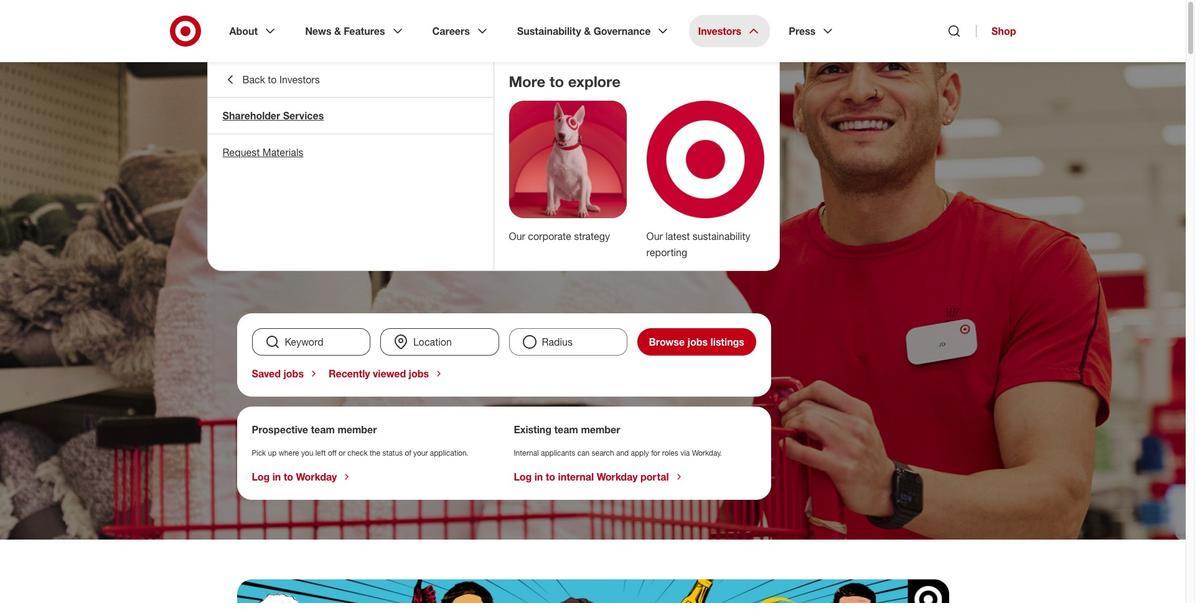 Task type: locate. For each thing, give the bounding box(es) containing it.
None text field
[[380, 329, 499, 356]]

careers inside the careers link
[[432, 25, 470, 37]]

member for prospective team member
[[338, 424, 377, 436]]

our latest sustainability reporting link
[[646, 230, 751, 259]]

team
[[311, 424, 335, 436], [554, 424, 578, 436]]

where
[[279, 449, 299, 458]]

latest
[[666, 230, 690, 243]]

0 horizontal spatial jobs
[[283, 368, 304, 380]]

log in to internal workday portal
[[514, 471, 669, 484]]

log in to workday
[[252, 471, 337, 484]]

1 member from the left
[[338, 424, 377, 436]]

&
[[334, 25, 341, 37], [584, 25, 591, 37]]

our for our latest sustainability reporting
[[646, 230, 663, 243]]

careers work somewhere you love.
[[237, 102, 649, 238]]

0 horizontal spatial in
[[272, 471, 281, 484]]

1 team from the left
[[311, 424, 335, 436]]

sustainability
[[517, 25, 581, 37]]

pick
[[252, 449, 266, 458]]

job search group
[[247, 329, 761, 356]]

to right back
[[268, 73, 277, 86]]

jobs right viewed on the left
[[409, 368, 429, 380]]

you left the left
[[301, 449, 313, 458]]

sustainability
[[693, 230, 751, 243]]

you
[[237, 177, 322, 238], [301, 449, 313, 458]]

back to investors
[[242, 73, 320, 86]]

2 workday from the left
[[597, 471, 638, 484]]

team for prospective
[[311, 424, 335, 436]]

team up the left
[[311, 424, 335, 436]]

in
[[272, 471, 281, 484], [535, 471, 543, 484]]

1 horizontal spatial workday
[[597, 471, 638, 484]]

investors
[[698, 25, 742, 37], [279, 73, 320, 86]]

workday.
[[692, 449, 722, 458]]

jobs inside button
[[688, 336, 708, 349]]

can
[[577, 449, 590, 458]]

1 horizontal spatial investors
[[698, 25, 742, 37]]

1 horizontal spatial team
[[554, 424, 578, 436]]

features
[[344, 25, 385, 37]]

0 horizontal spatial member
[[338, 424, 377, 436]]

prospective
[[252, 424, 308, 436]]

off
[[328, 449, 337, 458]]

jobs right "saved"
[[283, 368, 304, 380]]

saved
[[252, 368, 281, 380]]

1 & from the left
[[334, 25, 341, 37]]

1 horizontal spatial our
[[646, 230, 663, 243]]

& for sustainability
[[584, 25, 591, 37]]

1 vertical spatial you
[[301, 449, 313, 458]]

our inside our latest sustainability reporting
[[646, 230, 663, 243]]

shop
[[992, 25, 1016, 37]]

your
[[413, 449, 428, 458]]

0 horizontal spatial investors
[[279, 73, 320, 86]]

1 vertical spatial careers
[[237, 102, 293, 121]]

2 horizontal spatial jobs
[[688, 336, 708, 349]]

our
[[509, 230, 525, 243], [646, 230, 663, 243]]

about
[[229, 25, 258, 37]]

jobs left listings
[[688, 336, 708, 349]]

member
[[338, 424, 377, 436], [581, 424, 620, 436]]

0 vertical spatial you
[[237, 177, 322, 238]]

you down materials
[[237, 177, 322, 238]]

0 vertical spatial careers
[[432, 25, 470, 37]]

2 log from the left
[[514, 471, 532, 484]]

0 horizontal spatial workday
[[296, 471, 337, 484]]

0 horizontal spatial our
[[509, 230, 525, 243]]

2 & from the left
[[584, 25, 591, 37]]

services
[[283, 110, 324, 122]]

1 our from the left
[[509, 230, 525, 243]]

member up check
[[338, 424, 377, 436]]

None text field
[[252, 329, 370, 356]]

recently viewed jobs link
[[329, 368, 444, 380]]

investors link
[[689, 15, 770, 47]]

somewhere
[[373, 123, 649, 184]]

workday down the internal applicants can search and apply for roles via workday.
[[597, 471, 638, 484]]

shareholder services
[[223, 110, 324, 122]]

application.
[[430, 449, 468, 458]]

1 in from the left
[[272, 471, 281, 484]]

news
[[305, 25, 332, 37]]

& left the governance in the top of the page
[[584, 25, 591, 37]]

careers inside the careers work somewhere you love.
[[237, 102, 293, 121]]

1 horizontal spatial in
[[535, 471, 543, 484]]

up
[[268, 449, 277, 458]]

1 horizontal spatial careers
[[432, 25, 470, 37]]

2 our from the left
[[646, 230, 663, 243]]

in for workday
[[272, 471, 281, 484]]

press link
[[780, 15, 844, 47]]

press
[[789, 25, 816, 37]]

0 horizontal spatial careers
[[237, 102, 293, 121]]

and
[[616, 449, 629, 458]]

you for up
[[301, 449, 313, 458]]

our latest sustainability reporting
[[646, 230, 751, 259]]

our corporate strategy
[[509, 230, 610, 243]]

careers for careers
[[432, 25, 470, 37]]

0 horizontal spatial team
[[311, 424, 335, 436]]

2 in from the left
[[535, 471, 543, 484]]

0 horizontal spatial log
[[252, 471, 270, 484]]

to down where at the left
[[284, 471, 293, 484]]

1 log from the left
[[252, 471, 270, 484]]

news & features link
[[296, 15, 414, 47]]

love.
[[336, 177, 444, 238]]

status
[[382, 449, 403, 458]]

in down 'up'
[[272, 471, 281, 484]]

log
[[252, 471, 270, 484], [514, 471, 532, 484]]

& inside "link"
[[334, 25, 341, 37]]

careers
[[432, 25, 470, 37], [237, 102, 293, 121]]

0 vertical spatial investors
[[698, 25, 742, 37]]

request materials
[[223, 146, 303, 159]]

internal applicants can search and apply for roles via workday.
[[514, 449, 722, 458]]

workday
[[296, 471, 337, 484], [597, 471, 638, 484]]

member up search
[[581, 424, 620, 436]]

workday down the left
[[296, 471, 337, 484]]

jobs
[[688, 336, 708, 349], [283, 368, 304, 380], [409, 368, 429, 380]]

our up reporting
[[646, 230, 663, 243]]

strategy
[[574, 230, 610, 243]]

0 horizontal spatial &
[[334, 25, 341, 37]]

or
[[339, 449, 345, 458]]

2 member from the left
[[581, 424, 620, 436]]

log down "pick" in the left bottom of the page
[[252, 471, 270, 484]]

& right news
[[334, 25, 341, 37]]

to inside button
[[268, 73, 277, 86]]

team for existing
[[554, 424, 578, 436]]

our left corporate
[[509, 230, 525, 243]]

team up applicants
[[554, 424, 578, 436]]

materials
[[263, 146, 303, 159]]

log down internal
[[514, 471, 532, 484]]

1 horizontal spatial member
[[581, 424, 620, 436]]

target bullseye logo image
[[646, 101, 764, 219]]

1 horizontal spatial &
[[584, 25, 591, 37]]

in down internal
[[535, 471, 543, 484]]

to
[[550, 72, 564, 91], [268, 73, 277, 86], [284, 471, 293, 484], [546, 471, 555, 484]]

more
[[509, 72, 546, 91]]

for
[[651, 449, 660, 458]]

the
[[370, 449, 380, 458]]

2 team from the left
[[554, 424, 578, 436]]

you inside the careers work somewhere you love.
[[237, 177, 322, 238]]

1 vertical spatial investors
[[279, 73, 320, 86]]

1 horizontal spatial log
[[514, 471, 532, 484]]

jobs for saved
[[283, 368, 304, 380]]

careers for careers work somewhere you love.
[[237, 102, 293, 121]]

check
[[348, 449, 368, 458]]

request materials link
[[208, 134, 493, 171]]

our for our corporate strategy
[[509, 230, 525, 243]]



Task type: vqa. For each thing, say whether or not it's contained in the screenshot.
Sign up to receive email alerts SIGN
no



Task type: describe. For each thing, give the bounding box(es) containing it.
existing
[[514, 424, 552, 436]]

listings
[[711, 336, 745, 349]]

of
[[405, 449, 411, 458]]

news & features
[[305, 25, 385, 37]]

shareholder
[[223, 110, 280, 122]]

existing team member
[[514, 424, 620, 436]]

back to investors button
[[208, 62, 493, 97]]

log for log in to workday
[[252, 471, 270, 484]]

governance
[[594, 25, 651, 37]]

apply
[[631, 449, 649, 458]]

log for log in to internal workday portal
[[514, 471, 532, 484]]

to down applicants
[[546, 471, 555, 484]]

roles
[[662, 449, 678, 458]]

left
[[315, 449, 326, 458]]

1 workday from the left
[[296, 471, 337, 484]]

saved jobs
[[252, 368, 304, 380]]

viewed
[[373, 368, 406, 380]]

recently viewed jobs
[[329, 368, 429, 380]]

browse jobs listings
[[649, 336, 745, 349]]

internal
[[558, 471, 594, 484]]

Browse jobs listings search field
[[247, 329, 761, 356]]

more to explore
[[509, 72, 621, 91]]

target's mascot bullseye in front of red background image
[[509, 101, 627, 219]]

back
[[242, 73, 265, 86]]

saved jobs link
[[252, 368, 319, 380]]

internal
[[514, 449, 539, 458]]

investors inside button
[[279, 73, 320, 86]]

reporting
[[646, 247, 687, 259]]

log in to workday link
[[252, 471, 352, 484]]

member for existing team member
[[581, 424, 620, 436]]

request
[[223, 146, 260, 159]]

work
[[237, 123, 359, 184]]

& for news
[[334, 25, 341, 37]]

sustainability & governance link
[[509, 15, 679, 47]]

jobs for browse
[[688, 336, 708, 349]]

via
[[681, 449, 690, 458]]

about link
[[221, 15, 286, 47]]

recently
[[329, 368, 370, 380]]

you for work
[[237, 177, 322, 238]]

browse
[[649, 336, 685, 349]]

shop link
[[976, 25, 1016, 37]]

log in to internal workday portal link
[[514, 471, 684, 484]]

prospective team member
[[252, 424, 377, 436]]

sustainability & governance
[[517, 25, 651, 37]]

to right more
[[550, 72, 564, 91]]

our corporate strategy link
[[509, 230, 610, 243]]

corporate
[[528, 230, 571, 243]]

shareholder services link
[[208, 98, 493, 134]]

site navigation element
[[0, 0, 1195, 604]]

in for internal
[[535, 471, 543, 484]]

explore
[[568, 72, 621, 91]]

applicants
[[541, 449, 575, 458]]

portal
[[641, 471, 669, 484]]

browse jobs listings button
[[637, 329, 756, 356]]

pick up where you left off or check the status of your application.
[[252, 449, 468, 458]]

1 horizontal spatial jobs
[[409, 368, 429, 380]]

search
[[592, 449, 614, 458]]

careers link
[[424, 15, 499, 47]]



